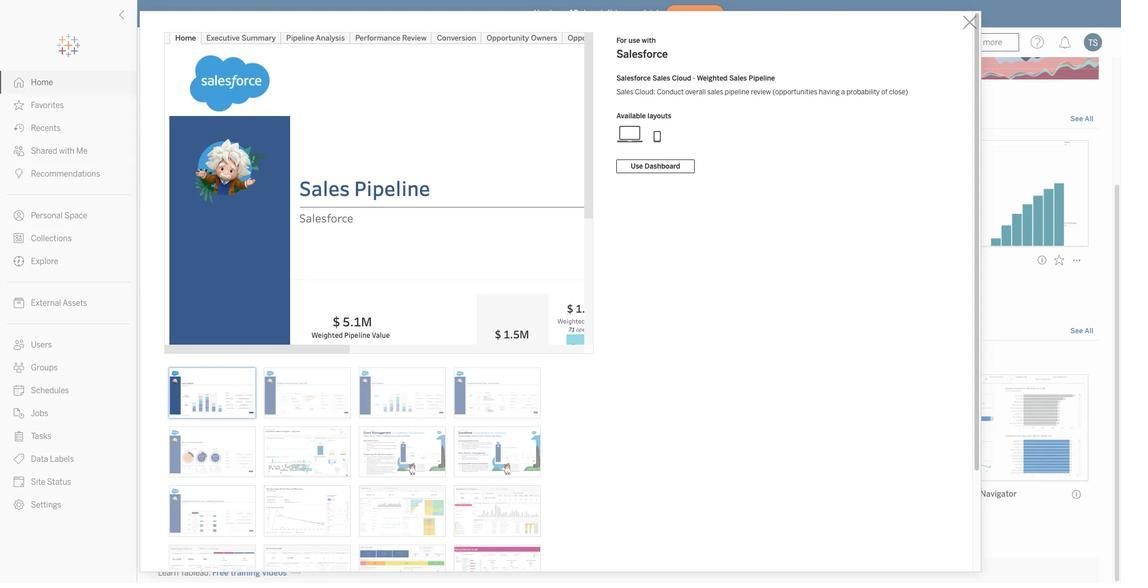 Task type: describe. For each thing, give the bounding box(es) containing it.
personal space link
[[0, 204, 137, 227]]

days
[[581, 8, 599, 18]]

have
[[550, 8, 568, 18]]

upload workbook | manage projects
[[172, 56, 294, 64]]

2 data from the left
[[452, 354, 468, 364]]

free
[[212, 569, 229, 579]]

accelerators
[[153, 324, 213, 336]]

available
[[617, 112, 646, 120]]

workbook.
[[232, 354, 270, 364]]

data labels
[[31, 455, 74, 465]]

1 22 from the left
[[159, 272, 167, 280]]

get
[[479, 354, 491, 364]]

site status
[[31, 478, 71, 488]]

space
[[64, 211, 87, 221]]

started.
[[493, 354, 521, 364]]

videos
[[262, 569, 287, 579]]

use dashboard
[[631, 163, 681, 171]]

free training videos link
[[212, 569, 301, 579]]

sales up pipeline
[[730, 74, 747, 82]]

sales left cloud: at the right top of page
[[617, 88, 634, 96]]

or
[[399, 354, 407, 364]]

jobs
[[31, 409, 48, 419]]

use
[[631, 163, 643, 171]]

-
[[693, 74, 696, 82]]

recommendations
[[31, 169, 100, 179]]

a inside salesforce sales cloud - weighted sales pipeline sales cloud: conduct overall sales pipeline review (opportunities having a probability of close)
[[842, 88, 845, 96]]

1 data from the left
[[352, 354, 369, 364]]

1 vertical spatial use
[[408, 354, 421, 364]]

1 22 minutes ago from the left
[[159, 272, 207, 280]]

personal space
[[31, 211, 87, 221]]

shared with me link
[[0, 140, 137, 163]]

data labels link
[[0, 448, 137, 471]]

indicators
[[185, 256, 223, 265]]

settings link
[[0, 494, 137, 517]]

salesforce service cloud - service desk image
[[454, 368, 541, 419]]

salesforce service cloud - voice call image
[[264, 368, 351, 419]]

schedules link
[[0, 380, 137, 402]]

sales right linkedin at the bottom of the page
[[958, 490, 979, 500]]

cloud:
[[635, 88, 656, 96]]

buy
[[680, 10, 693, 17]]

personal
[[31, 211, 63, 221]]

see all link for recents
[[1070, 114, 1095, 126]]

laptop image
[[617, 125, 644, 143]]

weighted
[[697, 74, 728, 82]]

buy now
[[680, 10, 710, 17]]

salesforce for salesforce sales cloud - weighted sales pipeline sales cloud: conduct overall sales pipeline review (opportunities having a probability of close)
[[617, 74, 651, 82]]

1 horizontal spatial recents
[[153, 111, 192, 124]]

workbook
[[197, 56, 230, 64]]

navigator
[[981, 490, 1017, 500]]

me
[[76, 147, 88, 156]]

right arrow image
[[291, 569, 301, 579]]

see all link for accelerators
[[1070, 326, 1095, 338]]

groups
[[31, 364, 58, 373]]

salesforce open pipeline image
[[359, 486, 446, 538]]

collections link
[[0, 227, 137, 250]]

0 horizontal spatial a
[[193, 354, 198, 364]]

pre-
[[199, 354, 214, 364]]

external assets link
[[0, 292, 137, 315]]

1 horizontal spatial your
[[625, 8, 642, 18]]

3 minutes from the left
[[934, 272, 959, 280]]

left
[[601, 8, 613, 18]]

cloud
[[672, 74, 691, 82]]

2 ago from the left
[[578, 272, 590, 280]]

for
[[617, 37, 627, 45]]

from
[[174, 354, 191, 364]]

upload workbook button
[[172, 55, 231, 64]]

available layouts
[[617, 112, 672, 120]]

users link
[[0, 334, 137, 357]]

now
[[695, 10, 710, 17]]

oracle eloqua
[[542, 490, 594, 500]]

salesforce nonprofit cloud - donations image
[[454, 427, 541, 478]]

|
[[233, 56, 236, 64]]

see all for accelerators
[[1071, 328, 1094, 336]]

1 ago from the left
[[196, 272, 207, 280]]

marketo
[[350, 490, 382, 500]]

2 minutes from the left
[[551, 272, 577, 280]]

salesforce opportunity overview image
[[169, 546, 256, 584]]

oracle
[[542, 490, 566, 500]]

with inside main navigation. press the up and down arrow keys to access links. element
[[59, 147, 75, 156]]

23 minutes ago
[[924, 272, 972, 280]]

tasks link
[[0, 425, 137, 448]]

salesforce sales cloud - weighted sales pipeline image
[[169, 368, 256, 419]]

manage projects link
[[239, 55, 294, 64]]

favorites
[[31, 101, 64, 111]]

buy now button
[[666, 5, 725, 23]]

salesforce sales cloud - weighted sales pipeline sales cloud: conduct overall sales pipeline review (opportunities having a probability of close)
[[617, 74, 908, 96]]

built
[[214, 354, 230, 364]]

salesforce marketing leads image
[[264, 546, 351, 584]]

home
[[31, 78, 53, 88]]

of
[[882, 88, 888, 96]]

having
[[819, 88, 840, 96]]



Task type: locate. For each thing, give the bounding box(es) containing it.
2 horizontal spatial ago
[[961, 272, 972, 280]]

2 to from the left
[[470, 354, 478, 364]]

tableau.
[[180, 569, 211, 579]]

0 horizontal spatial to
[[325, 354, 332, 364]]

1 horizontal spatial data
[[452, 354, 468, 364]]

main navigation. press the up and down arrow keys to access links. element
[[0, 71, 137, 517]]

1 horizontal spatial minutes
[[551, 272, 577, 280]]

see
[[1071, 115, 1084, 123], [1071, 328, 1084, 336]]

global indicators
[[159, 256, 223, 265]]

a
[[842, 88, 845, 96], [193, 354, 198, 364]]

phone image
[[644, 125, 672, 143]]

1 horizontal spatial ago
[[578, 272, 590, 280]]

1 all from the top
[[1085, 115, 1094, 123]]

source,
[[370, 354, 397, 364]]

settings
[[31, 501, 61, 511]]

1 vertical spatial in
[[316, 354, 323, 364]]

0 horizontal spatial data
[[352, 354, 369, 364]]

in right sign
[[316, 354, 323, 364]]

sales up conduct in the right top of the page
[[653, 74, 671, 82]]

recents inside main navigation. press the up and down arrow keys to access links. element
[[31, 124, 61, 133]]

3 ago from the left
[[961, 272, 972, 280]]

2 horizontal spatial minutes
[[934, 272, 959, 280]]

see all for recents
[[1071, 115, 1094, 123]]

free training videos
[[212, 569, 287, 579]]

2 see from the top
[[1071, 328, 1084, 336]]

2 see all from the top
[[1071, 328, 1094, 336]]

favorites link
[[0, 94, 137, 117]]

explore link
[[0, 250, 137, 273]]

salesforce down salesforce consumer goods cloud - key account management image
[[159, 490, 199, 500]]

1 vertical spatial all
[[1085, 328, 1094, 336]]

1 to from the left
[[325, 354, 332, 364]]

you have 13 days left in your trial.
[[534, 8, 661, 18]]

0 vertical spatial a
[[842, 88, 845, 96]]

(opportunities
[[773, 88, 818, 96]]

labels
[[50, 455, 74, 465]]

2 all from the top
[[1085, 328, 1094, 336]]

recommendations link
[[0, 163, 137, 186]]

0 vertical spatial with
[[642, 37, 656, 45]]

1 vertical spatial your
[[334, 354, 350, 364]]

all for accelerators
[[1085, 328, 1094, 336]]

0 vertical spatial all
[[1085, 115, 1094, 123]]

collections
[[31, 234, 72, 244]]

minutes
[[169, 272, 194, 280], [551, 272, 577, 280], [934, 272, 959, 280]]

home link
[[0, 71, 137, 94]]

see for accelerators
[[1071, 328, 1084, 336]]

salesforce nonprofit program management image
[[454, 546, 541, 584]]

0 vertical spatial your
[[625, 8, 642, 18]]

0 vertical spatial salesforce
[[617, 48, 668, 61]]

groups link
[[0, 357, 137, 380]]

0 horizontal spatial in
[[316, 354, 323, 364]]

eloqua
[[568, 490, 594, 500]]

pipeline
[[749, 74, 775, 82]]

pipeline
[[725, 88, 750, 96]]

explore
[[31, 257, 58, 267]]

review
[[751, 88, 771, 96]]

tasks
[[31, 432, 51, 442]]

use
[[629, 37, 640, 45], [408, 354, 421, 364]]

with
[[642, 37, 656, 45], [59, 147, 75, 156]]

1 vertical spatial see
[[1071, 328, 1084, 336]]

layouts
[[648, 112, 672, 120]]

1 horizontal spatial 22 minutes ago
[[542, 272, 590, 280]]

0 horizontal spatial 22
[[159, 272, 167, 280]]

1 horizontal spatial a
[[842, 88, 845, 96]]

with inside for use with salesforce
[[642, 37, 656, 45]]

training
[[231, 569, 260, 579]]

global
[[159, 256, 183, 265]]

dashboard
[[645, 163, 681, 171]]

see all
[[1071, 115, 1094, 123], [1071, 328, 1094, 336]]

sales
[[708, 88, 724, 96]]

jobs link
[[0, 402, 137, 425]]

1 see all link from the top
[[1070, 114, 1095, 126]]

navigation panel element
[[0, 34, 137, 517]]

0 horizontal spatial your
[[334, 354, 350, 364]]

1 vertical spatial a
[[193, 354, 198, 364]]

0 horizontal spatial recents
[[31, 124, 61, 133]]

recents link
[[0, 117, 137, 140]]

schedules
[[31, 386, 69, 396]]

your right sign
[[334, 354, 350, 364]]

all
[[1085, 115, 1094, 123], [1085, 328, 1094, 336]]

manage
[[239, 56, 265, 64]]

salesforce up cloud: at the right top of page
[[617, 74, 651, 82]]

1 horizontal spatial in
[[616, 8, 622, 18]]

2 22 minutes ago from the left
[[542, 272, 590, 280]]

a left 'pre-'
[[193, 354, 198, 364]]

1 see all from the top
[[1071, 115, 1094, 123]]

learn tableau.
[[158, 569, 211, 579]]

assets
[[63, 299, 87, 309]]

your left trial.
[[625, 8, 642, 18]]

use right "or"
[[408, 354, 421, 364]]

conduct
[[657, 88, 684, 96]]

2 see all link from the top
[[1070, 326, 1095, 338]]

you
[[534, 8, 548, 18]]

sign
[[299, 354, 315, 364]]

sample
[[423, 354, 450, 364]]

1 vertical spatial see all
[[1071, 328, 1094, 336]]

site
[[31, 478, 45, 488]]

0 vertical spatial in
[[616, 8, 622, 18]]

salesforce nonprofit cloud - grant management image
[[359, 427, 446, 478]]

data left source,
[[352, 354, 369, 364]]

close)
[[890, 88, 908, 96]]

0 vertical spatial see all link
[[1070, 114, 1095, 126]]

0 horizontal spatial use
[[408, 354, 421, 364]]

to right sign
[[325, 354, 332, 364]]

in right left
[[616, 8, 622, 18]]

salesforce sales cloud - sales pipeline image
[[359, 368, 446, 419]]

salesforce education cloud - academic admissions process image
[[169, 486, 256, 538]]

with left me
[[59, 147, 75, 156]]

23
[[924, 272, 932, 280]]

see all link
[[1070, 114, 1095, 126], [1070, 326, 1095, 338]]

sales
[[653, 74, 671, 82], [730, 74, 747, 82], [617, 88, 634, 96], [958, 490, 979, 500]]

start
[[153, 354, 172, 364]]

0 horizontal spatial ago
[[196, 272, 207, 280]]

users
[[31, 341, 52, 350]]

1 horizontal spatial use
[[629, 37, 640, 45]]

data right sample
[[452, 354, 468, 364]]

simply
[[272, 354, 298, 364]]

shared with me
[[31, 147, 88, 156]]

trial.
[[644, 8, 661, 18]]

0 vertical spatial see
[[1071, 115, 1084, 123]]

salesforce for salesforce
[[159, 490, 199, 500]]

0 vertical spatial use
[[629, 37, 640, 45]]

shared
[[31, 147, 57, 156]]

use dashboard button
[[617, 160, 695, 173]]

1 minutes from the left
[[169, 272, 194, 280]]

projects
[[267, 56, 294, 64]]

see for recents
[[1071, 115, 1084, 123]]

salesforce admin insights image
[[264, 427, 351, 478]]

linkedin sales navigator
[[924, 490, 1017, 500]]

with right for at the right top of the page
[[642, 37, 656, 45]]

probability
[[847, 88, 880, 96]]

to left get
[[470, 354, 478, 364]]

status
[[47, 478, 71, 488]]

linkedin
[[924, 490, 956, 500]]

1 see from the top
[[1071, 115, 1084, 123]]

salesforce inside salesforce sales cloud - weighted sales pipeline sales cloud: conduct overall sales pipeline review (opportunities having a probability of close)
[[617, 74, 651, 82]]

1 horizontal spatial 22
[[542, 272, 550, 280]]

0 horizontal spatial 22 minutes ago
[[159, 272, 207, 280]]

in
[[616, 8, 622, 18], [316, 354, 323, 364]]

salesforce down for at the right top of the page
[[617, 48, 668, 61]]

1 horizontal spatial with
[[642, 37, 656, 45]]

to
[[325, 354, 332, 364], [470, 354, 478, 364]]

1 vertical spatial see all link
[[1070, 326, 1095, 338]]

data
[[352, 354, 369, 364], [452, 354, 468, 364]]

22
[[159, 272, 167, 280], [542, 272, 550, 280]]

use inside for use with salesforce
[[629, 37, 640, 45]]

all for recents
[[1085, 115, 1094, 123]]

1 vertical spatial salesforce
[[617, 74, 651, 82]]

0 horizontal spatial minutes
[[169, 272, 194, 280]]

13
[[570, 8, 579, 18]]

1 horizontal spatial to
[[470, 354, 478, 364]]

salesforce opportunity tracking image
[[454, 486, 541, 538]]

2 vertical spatial salesforce
[[159, 490, 199, 500]]

ago
[[196, 272, 207, 280], [578, 272, 590, 280], [961, 272, 972, 280]]

0 vertical spatial see all
[[1071, 115, 1094, 123]]

salesforce consumer goods cloud - key account management image
[[169, 427, 256, 478]]

for use with salesforce
[[617, 37, 668, 61]]

0 horizontal spatial with
[[59, 147, 75, 156]]

start from a pre-built workbook. simply sign in to your data source, or use sample data to get started.
[[153, 354, 521, 364]]

salesforce net zero cloud what-if image
[[264, 486, 351, 538]]

2 22 from the left
[[542, 272, 550, 280]]

use right for at the right top of the page
[[629, 37, 640, 45]]

site status link
[[0, 471, 137, 494]]

external assets
[[31, 299, 87, 309]]

external
[[31, 299, 61, 309]]

1 vertical spatial with
[[59, 147, 75, 156]]

a right having
[[842, 88, 845, 96]]

salesforce case tracking image
[[359, 546, 446, 584]]



Task type: vqa. For each thing, say whether or not it's contained in the screenshot.
the topmost the with
yes



